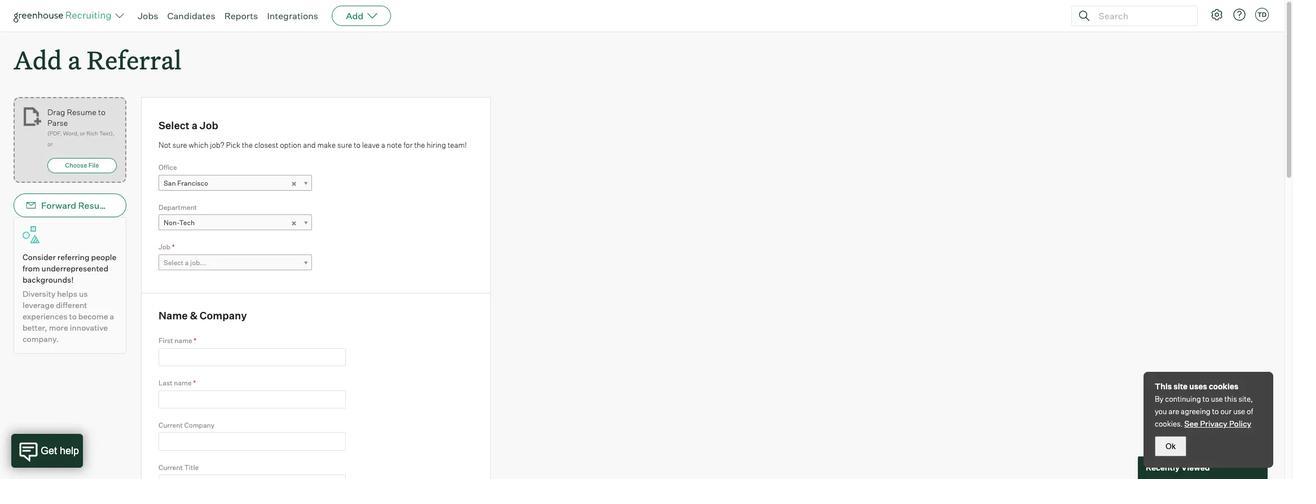 Task type: vqa. For each thing, say whether or not it's contained in the screenshot.
"Candidates"
yes



Task type: describe. For each thing, give the bounding box(es) containing it.
for
[[404, 140, 413, 149]]

text),
[[99, 130, 114, 137]]

cookies.
[[1155, 419, 1183, 428]]

Search text field
[[1096, 8, 1188, 24]]

select a job... link
[[159, 254, 312, 271]]

see privacy policy link
[[1185, 419, 1252, 428]]

pick
[[226, 140, 240, 149]]

which
[[189, 140, 208, 149]]

recently
[[1146, 463, 1180, 473]]

francisco
[[177, 179, 208, 187]]

0 horizontal spatial or
[[47, 141, 53, 147]]

this
[[1155, 382, 1172, 391]]

last name *
[[159, 379, 196, 387]]

privacy
[[1201, 419, 1228, 428]]

helps
[[57, 289, 77, 299]]

non-
[[164, 219, 179, 227]]

non-tech link
[[159, 215, 312, 231]]

tech
[[179, 219, 195, 227]]

td button
[[1254, 6, 1272, 24]]

(pdf,
[[47, 130, 62, 137]]

title
[[184, 463, 199, 472]]

* for last name *
[[193, 379, 196, 387]]

our
[[1221, 407, 1232, 416]]

name for last
[[174, 379, 192, 387]]

0 horizontal spatial job
[[159, 243, 171, 251]]

* for first name *
[[194, 336, 197, 345]]

more
[[49, 323, 68, 333]]

jobs
[[138, 10, 158, 21]]

agreeing
[[1181, 407, 1211, 416]]

ok button
[[1155, 436, 1187, 457]]

this site uses cookies
[[1155, 382, 1239, 391]]

1 sure from the left
[[172, 140, 187, 149]]

configure image
[[1211, 8, 1224, 21]]

add for add a referral
[[14, 43, 62, 76]]

site,
[[1239, 395, 1253, 404]]

from
[[23, 264, 40, 273]]

parse
[[47, 118, 68, 128]]

a for referral
[[68, 43, 81, 76]]

0 vertical spatial company
[[200, 309, 247, 322]]

to inside consider referring people from underrepresented backgrounds! diversity helps us leverage different experiences to become a better, more innovative company.
[[69, 312, 77, 321]]

of
[[1247, 407, 1254, 416]]

to left leave
[[354, 140, 361, 149]]

experiences
[[23, 312, 67, 321]]

integrations link
[[267, 10, 318, 21]]

first
[[159, 336, 173, 345]]

by continuing to use this site, you are agreeing to our use of cookies.
[[1155, 395, 1254, 428]]

san francisco link
[[159, 175, 312, 191]]

0 vertical spatial *
[[172, 243, 175, 251]]

team!
[[448, 140, 467, 149]]

job *
[[159, 243, 175, 251]]

job?
[[210, 140, 224, 149]]

td button
[[1256, 8, 1269, 21]]

policy
[[1230, 419, 1252, 428]]

resume for forward
[[78, 200, 113, 211]]

san
[[164, 179, 176, 187]]

us
[[79, 289, 88, 299]]

underrepresented
[[42, 264, 108, 273]]

company.
[[23, 334, 59, 344]]

office
[[159, 163, 177, 172]]

and
[[303, 140, 316, 149]]

closest
[[254, 140, 278, 149]]

2 the from the left
[[414, 140, 425, 149]]

add button
[[332, 6, 391, 26]]

integrations
[[267, 10, 318, 21]]

choose
[[65, 162, 87, 169]]

are
[[1169, 407, 1180, 416]]

name & company
[[159, 309, 247, 322]]

last
[[159, 379, 173, 387]]

department
[[159, 203, 197, 211]]

leave
[[362, 140, 380, 149]]

select for select a job...
[[164, 258, 184, 267]]

see
[[1185, 419, 1199, 428]]

&
[[190, 309, 198, 322]]

select for select a job
[[159, 119, 190, 132]]

you
[[1155, 407, 1167, 416]]

via
[[115, 200, 127, 211]]

current company
[[159, 421, 215, 429]]

first name *
[[159, 336, 197, 345]]

see privacy policy
[[1185, 419, 1252, 428]]

1 horizontal spatial or
[[80, 130, 85, 137]]

select a job
[[159, 119, 218, 132]]

a inside consider referring people from underrepresented backgrounds! diversity helps us leverage different experiences to become a better, more innovative company.
[[110, 312, 114, 321]]

cookies
[[1209, 382, 1239, 391]]



Task type: locate. For each thing, give the bounding box(es) containing it.
current for current title
[[159, 463, 183, 472]]

name for first
[[175, 336, 192, 345]]

choose file
[[65, 162, 99, 169]]

job down non-
[[159, 243, 171, 251]]

1 vertical spatial use
[[1234, 407, 1246, 416]]

better,
[[23, 323, 47, 333]]

current
[[159, 421, 183, 429], [159, 463, 183, 472]]

1 vertical spatial or
[[47, 141, 53, 147]]

the right for
[[414, 140, 425, 149]]

to down different
[[69, 312, 77, 321]]

file
[[88, 162, 99, 169]]

sure right make
[[338, 140, 352, 149]]

to inside drag resume to parse (pdf, word, or rich text), or
[[98, 107, 106, 117]]

non-tech
[[164, 219, 195, 227]]

select down job *
[[164, 258, 184, 267]]

select
[[159, 119, 190, 132], [164, 258, 184, 267]]

to down uses
[[1203, 395, 1210, 404]]

job...
[[190, 258, 206, 267]]

greenhouse recruiting image
[[14, 9, 115, 23]]

td
[[1258, 11, 1267, 19]]

resume
[[67, 107, 96, 117], [78, 200, 113, 211]]

hiring
[[427, 140, 446, 149]]

current down last
[[159, 421, 183, 429]]

name
[[175, 336, 192, 345], [174, 379, 192, 387]]

0 vertical spatial job
[[200, 119, 218, 132]]

different
[[56, 300, 87, 310]]

1 current from the top
[[159, 421, 183, 429]]

None text field
[[159, 348, 346, 366], [159, 433, 346, 451], [159, 348, 346, 366], [159, 433, 346, 451]]

resume up rich at the left top
[[67, 107, 96, 117]]

* down &
[[194, 336, 197, 345]]

select up the not
[[159, 119, 190, 132]]

0 vertical spatial use
[[1212, 395, 1223, 404]]

name
[[159, 309, 188, 322]]

None text field
[[159, 390, 346, 409], [159, 475, 346, 479], [159, 390, 346, 409], [159, 475, 346, 479]]

the
[[242, 140, 253, 149], [414, 140, 425, 149]]

by
[[1155, 395, 1164, 404]]

0 horizontal spatial add
[[14, 43, 62, 76]]

or
[[80, 130, 85, 137], [47, 141, 53, 147]]

san francisco
[[164, 179, 208, 187]]

this
[[1225, 395, 1238, 404]]

current title
[[159, 463, 199, 472]]

innovative
[[70, 323, 108, 333]]

word,
[[63, 130, 79, 137]]

0 vertical spatial select
[[159, 119, 190, 132]]

1 vertical spatial job
[[159, 243, 171, 251]]

candidates link
[[167, 10, 215, 21]]

referral
[[87, 43, 182, 76]]

resume for drag
[[67, 107, 96, 117]]

recently viewed
[[1146, 463, 1210, 473]]

1 vertical spatial company
[[184, 421, 215, 429]]

a for job
[[192, 119, 198, 132]]

the right pick
[[242, 140, 253, 149]]

consider referring people from underrepresented backgrounds! diversity helps us leverage different experiences to become a better, more innovative company.
[[23, 252, 116, 344]]

a left "job..."
[[185, 258, 189, 267]]

0 vertical spatial current
[[159, 421, 183, 429]]

use left of
[[1234, 407, 1246, 416]]

email
[[129, 200, 153, 211]]

leverage
[[23, 300, 54, 310]]

job up job?
[[200, 119, 218, 132]]

a up which
[[192, 119, 198, 132]]

people
[[91, 252, 116, 262]]

a
[[68, 43, 81, 76], [192, 119, 198, 132], [381, 140, 385, 149], [185, 258, 189, 267], [110, 312, 114, 321]]

0 horizontal spatial sure
[[172, 140, 187, 149]]

to left our
[[1213, 407, 1219, 416]]

rich
[[86, 130, 98, 137]]

add inside 'popup button'
[[346, 10, 364, 21]]

company right &
[[200, 309, 247, 322]]

referring
[[57, 252, 89, 262]]

add a referral
[[14, 43, 182, 76]]

0 vertical spatial name
[[175, 336, 192, 345]]

option
[[280, 140, 302, 149]]

jobs link
[[138, 10, 158, 21]]

ok
[[1166, 442, 1176, 451]]

1 horizontal spatial job
[[200, 119, 218, 132]]

diversity
[[23, 289, 55, 299]]

use left this
[[1212, 395, 1223, 404]]

1 vertical spatial add
[[14, 43, 62, 76]]

2 vertical spatial *
[[193, 379, 196, 387]]

1 vertical spatial select
[[164, 258, 184, 267]]

select a job...
[[164, 258, 206, 267]]

0 vertical spatial add
[[346, 10, 364, 21]]

1 vertical spatial name
[[174, 379, 192, 387]]

not
[[159, 140, 171, 149]]

forward
[[41, 200, 76, 211]]

note
[[387, 140, 402, 149]]

site
[[1174, 382, 1188, 391]]

2 sure from the left
[[338, 140, 352, 149]]

a down "greenhouse recruiting" image
[[68, 43, 81, 76]]

company
[[200, 309, 247, 322], [184, 421, 215, 429]]

1 the from the left
[[242, 140, 253, 149]]

1 horizontal spatial use
[[1234, 407, 1246, 416]]

0 horizontal spatial use
[[1212, 395, 1223, 404]]

resume inside drag resume to parse (pdf, word, or rich text), or
[[67, 107, 96, 117]]

or down (pdf,
[[47, 141, 53, 147]]

add for add
[[346, 10, 364, 21]]

1 vertical spatial *
[[194, 336, 197, 345]]

company up the title
[[184, 421, 215, 429]]

use
[[1212, 395, 1223, 404], [1234, 407, 1246, 416]]

* up select a job...
[[172, 243, 175, 251]]

current for current company
[[159, 421, 183, 429]]

not sure which job? pick the closest option and make sure to leave a note for the hiring team!
[[159, 140, 467, 149]]

current left the title
[[159, 463, 183, 472]]

a right become on the left of the page
[[110, 312, 114, 321]]

* right last
[[193, 379, 196, 387]]

become
[[78, 312, 108, 321]]

0 vertical spatial or
[[80, 130, 85, 137]]

resume inside button
[[78, 200, 113, 211]]

1 vertical spatial current
[[159, 463, 183, 472]]

uses
[[1190, 382, 1208, 391]]

0 horizontal spatial the
[[242, 140, 253, 149]]

1 horizontal spatial sure
[[338, 140, 352, 149]]

2 current from the top
[[159, 463, 183, 472]]

backgrounds!
[[23, 275, 74, 285]]

1 horizontal spatial the
[[414, 140, 425, 149]]

1 horizontal spatial add
[[346, 10, 364, 21]]

job
[[200, 119, 218, 132], [159, 243, 171, 251]]

*
[[172, 243, 175, 251], [194, 336, 197, 345], [193, 379, 196, 387]]

name right last
[[174, 379, 192, 387]]

1 vertical spatial resume
[[78, 200, 113, 211]]

reports link
[[224, 10, 258, 21]]

consider
[[23, 252, 56, 262]]

a left note
[[381, 140, 385, 149]]

candidates
[[167, 10, 215, 21]]

reports
[[224, 10, 258, 21]]

to up text),
[[98, 107, 106, 117]]

forward resume via email button
[[14, 194, 153, 217]]

a for job...
[[185, 258, 189, 267]]

resume left the via in the top left of the page
[[78, 200, 113, 211]]

or left rich at the left top
[[80, 130, 85, 137]]

sure right the not
[[172, 140, 187, 149]]

sure
[[172, 140, 187, 149], [338, 140, 352, 149]]

make
[[318, 140, 336, 149]]

0 vertical spatial resume
[[67, 107, 96, 117]]

drag
[[47, 107, 65, 117]]

name right the first
[[175, 336, 192, 345]]

continuing
[[1166, 395, 1201, 404]]



